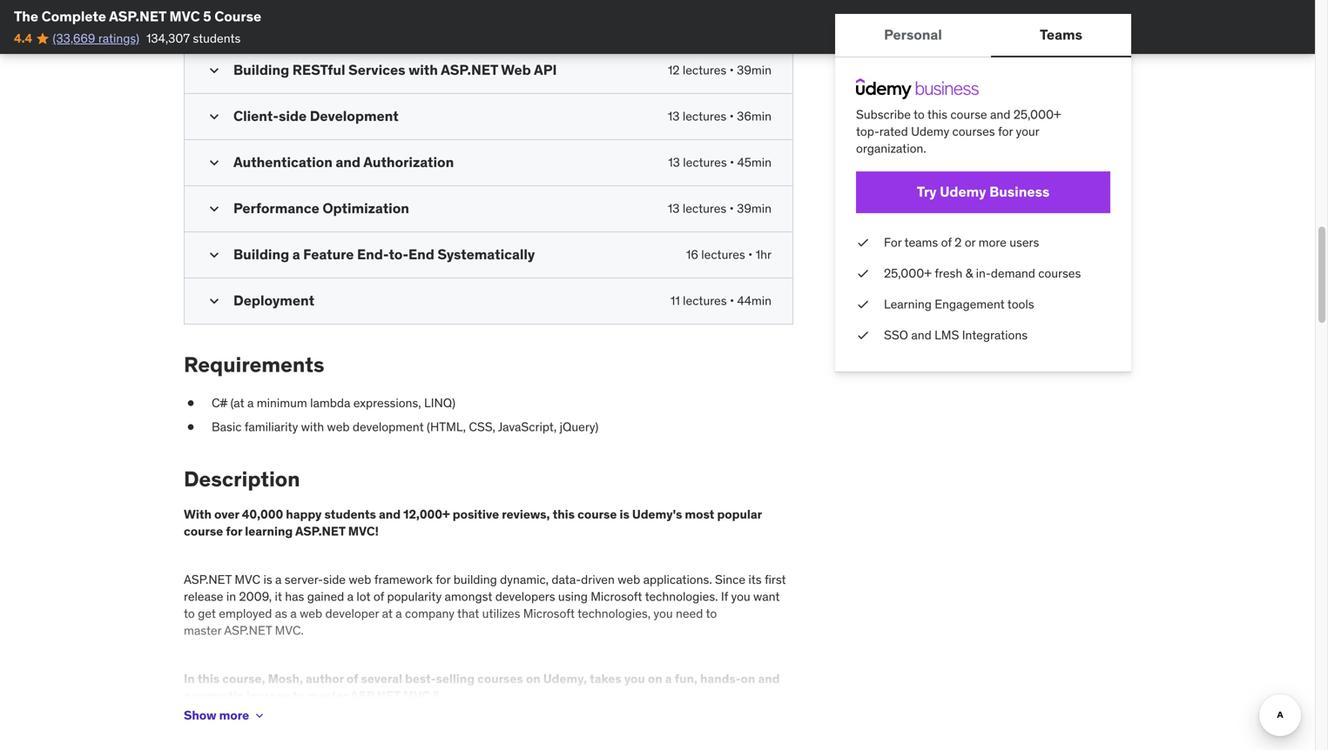 Task type: describe. For each thing, give the bounding box(es) containing it.
lot
[[357, 589, 371, 605]]

0 horizontal spatial xsmall image
[[184, 395, 198, 412]]

integrations
[[962, 328, 1028, 343]]

(html,
[[427, 420, 466, 435]]

for inside subscribe to this course and 25,000+ top‑rated udemy courses for your organization.
[[998, 124, 1013, 139]]

the
[[14, 7, 38, 25]]

lectures for development
[[683, 108, 727, 124]]

business
[[990, 183, 1050, 201]]

with over 40,000 happy students and 12,000+ positive reviews, this course is udemy's most popular course for learning asp.net mvc!
[[184, 507, 762, 540]]

your
[[1016, 124, 1040, 139]]

small image for authentication
[[206, 154, 223, 171]]

small image for building restful services with asp.net web api
[[206, 62, 223, 79]]

mvc inside asp.net mvc is a server-side web framework for building dynamic, data-driven web applications. since its first release in 2009, it has gained a lot of popularity amongst developers using microsoft technologies. if you want to get employed as a web developer at a company that utilizes microsoft technologies, you need to master asp.net mvc.
[[235, 572, 261, 588]]

end-
[[357, 245, 389, 263]]

0 vertical spatial web
[[327, 420, 350, 435]]

restful
[[292, 61, 345, 79]]

web inside asp.net mvc is a server-side web framework for building dynamic, data-driven web applications. since its first release in 2009, it has gained a lot of popularity amongst developers using microsoft technologies. if you want to get employed as a web developer at a company that utilizes microsoft technologies, you need to master asp.net mvc.
[[300, 606, 322, 622]]

1 horizontal spatial with
[[409, 61, 438, 79]]

to right need
[[706, 606, 717, 622]]

gained
[[307, 589, 344, 605]]

• for feature
[[748, 247, 753, 262]]

course
[[215, 7, 261, 25]]

xsmall image for for
[[856, 234, 870, 251]]

services
[[349, 61, 406, 79]]

this inside subscribe to this course and 25,000+ top‑rated udemy courses for your organization.
[[928, 107, 948, 122]]

0 horizontal spatial microsoft
[[523, 606, 575, 622]]

company
[[405, 606, 455, 622]]

asp.net mvc!
[[295, 524, 379, 540]]

authentication and authorization
[[233, 153, 454, 171]]

udemy inside subscribe to this course and 25,000+ top‑rated udemy courses for your organization.
[[911, 124, 950, 139]]

first
[[765, 572, 786, 588]]

ratings)
[[98, 30, 139, 46]]

12 lectures • 39min
[[668, 62, 772, 78]]

134,307
[[146, 30, 190, 46]]

amongst
[[445, 589, 493, 605]]

12
[[668, 62, 680, 78]]

personal
[[884, 26, 942, 43]]

basic
[[212, 420, 242, 435]]

asp.net mvc
[[350, 689, 430, 704]]

1 horizontal spatial course
[[578, 507, 617, 523]]

small image for building a feature end-to-end systematically
[[206, 246, 223, 264]]

13 lectures • 45min
[[668, 154, 772, 170]]

building for building restful services with asp.net web api
[[233, 61, 289, 79]]

5.
[[433, 689, 443, 704]]

(33,669 ratings)
[[53, 30, 139, 46]]

jquery)
[[560, 420, 599, 435]]

lectures up 16
[[683, 201, 727, 216]]

popularity
[[387, 589, 442, 605]]

since
[[715, 572, 746, 588]]

for
[[884, 235, 902, 250]]

is inside with over 40,000 happy students and 12,000+ positive reviews, this course is udemy's most popular course for learning asp.net mvc!
[[620, 507, 630, 523]]

course inside subscribe to this course and 25,000+ top‑rated udemy courses for your organization.
[[951, 107, 988, 122]]

pragmatic
[[184, 689, 244, 704]]

sso and lms integrations
[[884, 328, 1028, 343]]

to-
[[389, 245, 409, 263]]

css,
[[469, 420, 496, 435]]

of inside in this course, mosh, author of several best-selling courses on udemy, takes you on a fun, hands-on and pragmatic journey to master asp.net mvc 5.
[[347, 671, 358, 687]]

technologies,
[[578, 606, 651, 622]]

author
[[306, 671, 344, 687]]

you inside in this course, mosh, author of several best-selling courses on udemy, takes you on a fun, hands-on and pragmatic journey to master asp.net mvc 5.
[[624, 671, 645, 687]]

and inside subscribe to this course and 25,000+ top‑rated udemy courses for your organization.
[[990, 107, 1011, 122]]

users
[[1010, 235, 1040, 250]]

1 vertical spatial asp.net
[[441, 61, 498, 79]]

for inside with over 40,000 happy students and 12,000+ positive reviews, this course is udemy's most popular course for learning asp.net mvc!
[[226, 524, 242, 540]]

client-side development
[[233, 107, 399, 125]]

this inside in this course, mosh, author of several best-selling courses on udemy, takes you on a fun, hands-on and pragmatic journey to master asp.net mvc 5.
[[198, 671, 220, 687]]

lectures for feature
[[702, 247, 745, 262]]

25,000+ fresh & in-demand courses
[[884, 266, 1081, 281]]

optimization
[[323, 199, 409, 217]]

server-
[[285, 572, 323, 588]]

familiarity
[[245, 420, 298, 435]]

if
[[721, 589, 728, 605]]

show more
[[184, 708, 249, 724]]

for teams of 2 or more users
[[884, 235, 1040, 250]]

16 lectures • 1hr
[[686, 247, 772, 262]]

client-
[[233, 107, 279, 125]]

&
[[966, 266, 973, 281]]

authentication
[[233, 153, 333, 171]]

xsmall image for learning
[[856, 296, 870, 313]]

36min
[[737, 108, 772, 124]]

side
[[279, 107, 307, 125]]

technologies.
[[645, 589, 718, 605]]

0 vertical spatial asp.net
[[109, 7, 166, 25]]

complete
[[41, 7, 106, 25]]

most
[[685, 507, 715, 523]]

udemy,
[[543, 671, 587, 687]]

building for building a feature end-to-end systematically
[[233, 245, 289, 263]]

try
[[917, 183, 937, 201]]

learning
[[245, 524, 293, 540]]

asp.net mvc is a server-side web framework for building dynamic, data-driven web applications. since its first release in 2009, it has gained a lot of popularity amongst developers using microsoft technologies. if you want to get employed as a web developer at a company that utilizes microsoft technologies, you need to master asp.net mvc.
[[184, 572, 786, 639]]

several
[[361, 671, 402, 687]]

xsmall image inside the show more button
[[253, 710, 267, 724]]

happy students
[[286, 507, 376, 523]]

to inside in this course, mosh, author of several best-selling courses on udemy, takes you on a fun, hands-on and pragmatic journey to master asp.net mvc 5.
[[293, 689, 305, 704]]

is inside asp.net mvc is a server-side web framework for building dynamic, data-driven web applications. since its first release in 2009, it has gained a lot of popularity amongst developers using microsoft technologies. if you want to get employed as a web developer at a company that utilizes microsoft technologies, you need to master asp.net mvc.
[[263, 572, 272, 588]]

show
[[184, 708, 217, 724]]

master asp.net mvc.
[[184, 623, 304, 639]]

a right at
[[396, 606, 402, 622]]

39min for performance optimization
[[737, 201, 772, 216]]

course,
[[222, 671, 265, 687]]

to inside subscribe to this course and 25,000+ top‑rated udemy courses for your organization.
[[914, 107, 925, 122]]

teams
[[905, 235, 938, 250]]

basic familiarity with web development (html, css, javascript, jquery)
[[212, 420, 599, 435]]

0 horizontal spatial with
[[301, 420, 324, 435]]

organization.
[[856, 141, 927, 157]]

want
[[754, 589, 780, 605]]

hands-
[[700, 671, 741, 687]]

authorization
[[363, 153, 454, 171]]

performance
[[233, 199, 320, 217]]

selling courses
[[436, 671, 523, 687]]

this inside with over 40,000 happy students and 12,000+ positive reviews, this course is udemy's most popular course for learning asp.net mvc!
[[553, 507, 575, 523]]

fresh
[[935, 266, 963, 281]]

learning
[[884, 297, 932, 312]]

has
[[285, 589, 304, 605]]

1 vertical spatial you
[[654, 606, 673, 622]]

4.4
[[14, 30, 32, 46]]

(33,669
[[53, 30, 95, 46]]



Task type: locate. For each thing, give the bounding box(es) containing it.
•
[[730, 62, 734, 78], [730, 108, 734, 124], [730, 154, 735, 170], [730, 201, 734, 216], [748, 247, 753, 262], [730, 293, 734, 309]]

xsmall image left fresh
[[856, 265, 870, 282]]

2 vertical spatial small image
[[206, 292, 223, 310]]

1 horizontal spatial more
[[979, 235, 1007, 250]]

for down over
[[226, 524, 242, 540]]

xsmall image left sso
[[856, 327, 870, 344]]

13 down 13 lectures • 36min
[[668, 154, 680, 170]]

lectures right 12
[[683, 62, 727, 78]]

0 vertical spatial small image
[[206, 154, 223, 171]]

1 vertical spatial small image
[[206, 200, 223, 218]]

in this course, mosh, author of several best-selling courses on udemy, takes you on a fun, hands-on and pragmatic journey to master asp.net mvc 5.
[[184, 671, 780, 704]]

13 down 13 lectures • 45min
[[668, 201, 680, 216]]

2 horizontal spatial this
[[928, 107, 948, 122]]

3 small image from the top
[[206, 108, 223, 125]]

39min down 45min
[[737, 201, 772, 216]]

lectures down 12 lectures • 39min
[[683, 108, 727, 124]]

xsmall image for basic
[[184, 419, 198, 436]]

on left fun,
[[648, 671, 663, 687]]

mvc left 5
[[169, 7, 200, 25]]

xsmall image left learning
[[856, 296, 870, 313]]

tab list
[[835, 14, 1132, 57]]

0 horizontal spatial mvc
[[169, 7, 200, 25]]

building restful services with asp.net web api
[[233, 61, 557, 79]]

small image left authentication
[[206, 154, 223, 171]]

xsmall image for 25,000+
[[856, 265, 870, 282]]

xsmall image for sso
[[856, 327, 870, 344]]

0 vertical spatial udemy
[[911, 124, 950, 139]]

deployment
[[233, 292, 315, 309]]

1 vertical spatial 39min
[[737, 201, 772, 216]]

2 small image from the top
[[206, 62, 223, 79]]

0 horizontal spatial more
[[219, 708, 249, 724]]

0 vertical spatial more
[[979, 235, 1007, 250]]

a right the as
[[290, 606, 297, 622]]

1 39min from the top
[[737, 62, 772, 78]]

building up client-
[[233, 61, 289, 79]]

positive
[[453, 507, 499, 523]]

javascript,
[[498, 420, 557, 435]]

building
[[454, 572, 497, 588]]

xsmall image
[[184, 395, 198, 412], [253, 710, 267, 724]]

web applications.
[[618, 572, 712, 588]]

• for development
[[730, 108, 734, 124]]

2 vertical spatial this
[[198, 671, 220, 687]]

of right lot
[[374, 589, 384, 605]]

2 horizontal spatial for
[[998, 124, 1013, 139]]

and inside in this course, mosh, author of several best-selling courses on udemy, takes you on a fun, hands-on and pragmatic journey to master asp.net mvc 5.
[[758, 671, 780, 687]]

1 small image from the top
[[206, 15, 223, 33]]

0 vertical spatial courses
[[953, 124, 995, 139]]

0 vertical spatial 13
[[668, 108, 680, 124]]

microsoft down 'developers'
[[523, 606, 575, 622]]

1 vertical spatial xsmall image
[[253, 710, 267, 724]]

to left get
[[184, 606, 195, 622]]

in
[[184, 671, 195, 687]]

xsmall image
[[856, 234, 870, 251], [856, 265, 870, 282], [856, 296, 870, 313], [856, 327, 870, 344], [184, 419, 198, 436]]

systematically
[[438, 245, 535, 263]]

13 down 12
[[668, 108, 680, 124]]

11
[[671, 293, 680, 309]]

courses inside subscribe to this course and 25,000+ top‑rated udemy courses for your organization.
[[953, 124, 995, 139]]

asp.net inside asp.net mvc is a server-side web framework for building dynamic, data-driven web applications. since its first release in 2009, it has gained a lot of popularity amongst developers using microsoft technologies. if you want to get employed as a web developer at a company that utilizes microsoft technologies, you need to master asp.net mvc.
[[184, 572, 232, 588]]

0 horizontal spatial for
[[226, 524, 242, 540]]

1 vertical spatial of
[[374, 589, 384, 605]]

top‑rated
[[856, 124, 908, 139]]

0 horizontal spatial this
[[198, 671, 220, 687]]

on
[[526, 671, 541, 687], [648, 671, 663, 687], [741, 671, 756, 687]]

and down development
[[336, 153, 361, 171]]

1 vertical spatial building
[[233, 245, 289, 263]]

1 vertical spatial this
[[553, 507, 575, 523]]

0 vertical spatial microsoft
[[591, 589, 642, 605]]

0 vertical spatial course
[[951, 107, 988, 122]]

13 for authorization
[[668, 154, 680, 170]]

25,000+ inside subscribe to this course and 25,000+ top‑rated udemy courses for your organization.
[[1014, 107, 1062, 122]]

more inside button
[[219, 708, 249, 724]]

5
[[203, 7, 211, 25]]

this
[[928, 107, 948, 122], [553, 507, 575, 523], [198, 671, 220, 687]]

a
[[292, 245, 300, 263], [247, 396, 254, 411], [275, 572, 282, 588], [347, 589, 354, 605], [290, 606, 297, 622], [396, 606, 402, 622], [665, 671, 672, 687]]

description
[[184, 467, 300, 493]]

• left 44min
[[730, 293, 734, 309]]

1 small image from the top
[[206, 154, 223, 171]]

for left your
[[998, 124, 1013, 139]]

2 vertical spatial for
[[436, 572, 451, 588]]

2 horizontal spatial you
[[731, 589, 751, 605]]

2 small image from the top
[[206, 200, 223, 218]]

2 horizontal spatial on
[[741, 671, 756, 687]]

1 vertical spatial more
[[219, 708, 249, 724]]

employed
[[219, 606, 272, 622]]

show more button
[[184, 699, 267, 734]]

need
[[676, 606, 703, 622]]

course left udemy's
[[578, 507, 617, 523]]

requirements
[[184, 352, 324, 378]]

a left lot
[[347, 589, 354, 605]]

0 horizontal spatial of
[[347, 671, 358, 687]]

of
[[941, 235, 952, 250], [374, 589, 384, 605], [347, 671, 358, 687]]

and
[[990, 107, 1011, 122], [336, 153, 361, 171], [912, 328, 932, 343], [379, 507, 401, 523], [758, 671, 780, 687]]

1 horizontal spatial 25,000+
[[1014, 107, 1062, 122]]

2 horizontal spatial asp.net
[[441, 61, 498, 79]]

learning engagement tools
[[884, 297, 1035, 312]]

1 horizontal spatial asp.net
[[184, 572, 232, 588]]

small image for client-side development
[[206, 108, 223, 125]]

of left 2
[[941, 235, 952, 250]]

25,000+ up your
[[1014, 107, 1062, 122]]

2 on from the left
[[648, 671, 663, 687]]

more right or
[[979, 235, 1007, 250]]

• for authorization
[[730, 154, 735, 170]]

is up the 2009,
[[263, 572, 272, 588]]

that
[[457, 606, 479, 622]]

0 vertical spatial with
[[409, 61, 438, 79]]

1 horizontal spatial web
[[327, 420, 350, 435]]

2 vertical spatial you
[[624, 671, 645, 687]]

• left 36min
[[730, 108, 734, 124]]

0 horizontal spatial is
[[263, 572, 272, 588]]

xsmall image down journey
[[253, 710, 267, 724]]

1 horizontal spatial on
[[648, 671, 663, 687]]

13 lectures • 36min
[[668, 108, 772, 124]]

0 vertical spatial you
[[731, 589, 751, 605]]

2 39min from the top
[[737, 201, 772, 216]]

small image
[[206, 15, 223, 33], [206, 62, 223, 79], [206, 108, 223, 125], [206, 246, 223, 264]]

on left udemy,
[[526, 671, 541, 687]]

try udemy business
[[917, 183, 1050, 201]]

students
[[193, 30, 241, 46]]

25,000+ up learning
[[884, 266, 932, 281]]

xsmall image left c#
[[184, 395, 198, 412]]

on right fun,
[[741, 671, 756, 687]]

134,307 students
[[146, 30, 241, 46]]

and up the try udemy business
[[990, 107, 1011, 122]]

a inside in this course, mosh, author of several best-selling courses on udemy, takes you on a fun, hands-on and pragmatic journey to master asp.net mvc 5.
[[665, 671, 672, 687]]

1 vertical spatial 13
[[668, 154, 680, 170]]

1 vertical spatial course
[[578, 507, 617, 523]]

c# (at a minimum lambda expressions, linq)
[[212, 396, 456, 411]]

side web
[[323, 572, 371, 588]]

engagement
[[935, 297, 1005, 312]]

personal button
[[835, 14, 991, 56]]

and right sso
[[912, 328, 932, 343]]

you right if
[[731, 589, 751, 605]]

small image left 'performance'
[[206, 200, 223, 218]]

0 horizontal spatial asp.net
[[109, 7, 166, 25]]

lectures right 11
[[683, 293, 727, 309]]

in
[[226, 589, 236, 605]]

1 vertical spatial 25,000+
[[884, 266, 932, 281]]

45min
[[738, 154, 772, 170]]

1 vertical spatial with
[[301, 420, 324, 435]]

2 horizontal spatial of
[[941, 235, 952, 250]]

subscribe to this course and 25,000+ top‑rated udemy courses for your organization.
[[856, 107, 1062, 157]]

for inside asp.net mvc is a server-side web framework for building dynamic, data-driven web applications. since its first release in 2009, it has gained a lot of popularity amongst developers using microsoft technologies. if you want to get employed as a web developer at a company that utilizes microsoft technologies, you need to master asp.net mvc.
[[436, 572, 451, 588]]

best-
[[405, 671, 436, 687]]

with
[[184, 507, 212, 523]]

12,000+
[[403, 507, 450, 523]]

over
[[214, 507, 239, 523]]

tab list containing personal
[[835, 14, 1132, 57]]

to down mosh,
[[293, 689, 305, 704]]

a left feature
[[292, 245, 300, 263]]

web down c# (at a minimum lambda expressions, linq)
[[327, 420, 350, 435]]

1 horizontal spatial courses
[[1039, 266, 1081, 281]]

0 vertical spatial of
[[941, 235, 952, 250]]

0 horizontal spatial course
[[184, 524, 223, 540]]

4 small image from the top
[[206, 246, 223, 264]]

of right author
[[347, 671, 358, 687]]

2
[[955, 235, 962, 250]]

development
[[353, 420, 424, 435]]

0 horizontal spatial web
[[300, 606, 322, 622]]

0 vertical spatial 25,000+
[[1014, 107, 1062, 122]]

2 horizontal spatial course
[[951, 107, 988, 122]]

small image for performance
[[206, 200, 223, 218]]

udemy business image
[[856, 78, 979, 99]]

mvc
[[169, 7, 200, 25], [235, 572, 261, 588]]

teams
[[1040, 26, 1083, 43]]

a right (at
[[247, 396, 254, 411]]

udemy up organization.
[[911, 124, 950, 139]]

with right services
[[409, 61, 438, 79]]

course down udemy business image
[[951, 107, 988, 122]]

2 vertical spatial course
[[184, 524, 223, 540]]

lms
[[935, 328, 959, 343]]

0 vertical spatial 39min
[[737, 62, 772, 78]]

2 vertical spatial 13
[[668, 201, 680, 216]]

• for services
[[730, 62, 734, 78]]

• left 45min
[[730, 154, 735, 170]]

courses right demand
[[1039, 266, 1081, 281]]

feature
[[303, 245, 354, 263]]

lectures for authorization
[[683, 154, 727, 170]]

asp.net up "ratings)"
[[109, 7, 166, 25]]

more
[[979, 235, 1007, 250], [219, 708, 249, 724]]

is
[[620, 507, 630, 523], [263, 572, 272, 588]]

2 vertical spatial asp.net
[[184, 572, 232, 588]]

this down udemy business image
[[928, 107, 948, 122]]

asp.net left web
[[441, 61, 498, 79]]

0 vertical spatial xsmall image
[[184, 395, 198, 412]]

2009,
[[239, 589, 272, 605]]

39min up 36min
[[737, 62, 772, 78]]

courses left your
[[953, 124, 995, 139]]

it
[[275, 589, 282, 605]]

udemy right try
[[940, 183, 987, 201]]

1 vertical spatial microsoft
[[523, 606, 575, 622]]

subscribe
[[856, 107, 911, 122]]

more down pragmatic at the left
[[219, 708, 249, 724]]

this up pragmatic at the left
[[198, 671, 220, 687]]

asp.net
[[109, 7, 166, 25], [441, 61, 498, 79], [184, 572, 232, 588]]

udemy
[[911, 124, 950, 139], [940, 183, 987, 201]]

0 horizontal spatial on
[[526, 671, 541, 687]]

1 building from the top
[[233, 61, 289, 79]]

performance optimization
[[233, 199, 409, 217]]

lectures right 16
[[702, 247, 745, 262]]

and left 12,000+
[[379, 507, 401, 523]]

1 horizontal spatial you
[[654, 606, 673, 622]]

1 horizontal spatial of
[[374, 589, 384, 605]]

this right reviews,
[[553, 507, 575, 523]]

• left 1hr
[[748, 247, 753, 262]]

as
[[275, 606, 287, 622]]

asp.net up release
[[184, 572, 232, 588]]

developers
[[495, 589, 555, 605]]

is left udemy's
[[620, 507, 630, 523]]

0 vertical spatial is
[[620, 507, 630, 523]]

0 vertical spatial this
[[928, 107, 948, 122]]

teams button
[[991, 14, 1132, 56]]

1 vertical spatial udemy
[[940, 183, 987, 201]]

web down 'gained'
[[300, 606, 322, 622]]

(at
[[231, 396, 244, 411]]

3 small image from the top
[[206, 292, 223, 310]]

1 vertical spatial is
[[263, 572, 272, 588]]

master
[[307, 689, 348, 704]]

1 vertical spatial web
[[300, 606, 322, 622]]

25,000+
[[1014, 107, 1062, 122], [884, 266, 932, 281]]

0 horizontal spatial 25,000+
[[884, 266, 932, 281]]

reviews,
[[502, 507, 550, 523]]

1 vertical spatial for
[[226, 524, 242, 540]]

building up deployment
[[233, 245, 289, 263]]

0 vertical spatial building
[[233, 61, 289, 79]]

for up amongst on the bottom of the page
[[436, 572, 451, 588]]

and right hands-
[[758, 671, 780, 687]]

2 vertical spatial of
[[347, 671, 358, 687]]

end
[[409, 245, 435, 263]]

takes
[[590, 671, 622, 687]]

1 vertical spatial mvc
[[235, 572, 261, 588]]

a left fun,
[[665, 671, 672, 687]]

40,000
[[242, 507, 283, 523]]

lectures for services
[[683, 62, 727, 78]]

of inside asp.net mvc is a server-side web framework for building dynamic, data-driven web applications. since its first release in 2009, it has gained a lot of popularity amongst developers using microsoft technologies. if you want to get employed as a web developer at a company that utilizes microsoft technologies, you need to master asp.net mvc.
[[374, 589, 384, 605]]

• up 13 lectures • 36min
[[730, 62, 734, 78]]

small image left deployment
[[206, 292, 223, 310]]

13 for development
[[668, 108, 680, 124]]

a up it
[[275, 572, 282, 588]]

1 vertical spatial courses
[[1039, 266, 1081, 281]]

mosh,
[[268, 671, 303, 687]]

you down technologies.
[[654, 606, 673, 622]]

1 horizontal spatial for
[[436, 572, 451, 588]]

1 horizontal spatial mvc
[[235, 572, 261, 588]]

16
[[686, 247, 699, 262]]

1 horizontal spatial microsoft
[[591, 589, 642, 605]]

1 horizontal spatial is
[[620, 507, 630, 523]]

xsmall image left basic
[[184, 419, 198, 436]]

1 horizontal spatial xsmall image
[[253, 710, 267, 724]]

lectures down 13 lectures • 36min
[[683, 154, 727, 170]]

small image
[[206, 154, 223, 171], [206, 200, 223, 218], [206, 292, 223, 310]]

you right takes
[[624, 671, 645, 687]]

c#
[[212, 396, 228, 411]]

web
[[501, 61, 531, 79]]

utilizes
[[482, 606, 520, 622]]

3 on from the left
[[741, 671, 756, 687]]

39min for building restful services with asp.net web api
[[737, 62, 772, 78]]

0 vertical spatial mvc
[[169, 7, 200, 25]]

with
[[409, 61, 438, 79], [301, 420, 324, 435]]

to down udemy business image
[[914, 107, 925, 122]]

sso
[[884, 328, 909, 343]]

and inside with over 40,000 happy students and 12,000+ positive reviews, this course is udemy's most popular course for learning asp.net mvc!
[[379, 507, 401, 523]]

• up "16 lectures • 1hr"
[[730, 201, 734, 216]]

mvc up the 2009,
[[235, 572, 261, 588]]

1 on from the left
[[526, 671, 541, 687]]

microsoft up technologies,
[[591, 589, 642, 605]]

0 horizontal spatial you
[[624, 671, 645, 687]]

with down lambda
[[301, 420, 324, 435]]

course down with
[[184, 524, 223, 540]]

2 building from the top
[[233, 245, 289, 263]]

0 horizontal spatial courses
[[953, 124, 995, 139]]

xsmall image left for
[[856, 234, 870, 251]]

1 horizontal spatial this
[[553, 507, 575, 523]]

0 vertical spatial for
[[998, 124, 1013, 139]]



Task type: vqa. For each thing, say whether or not it's contained in the screenshot.
It's ok if you can't think of a good title now. You can change it later.
no



